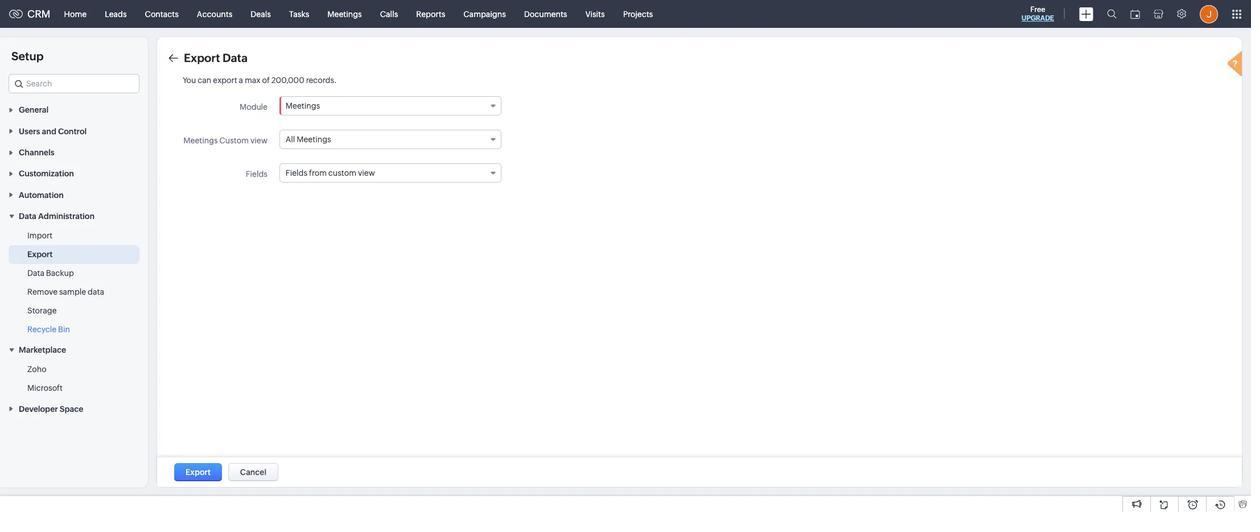 Task type: describe. For each thing, give the bounding box(es) containing it.
meetings inside meetings link
[[328, 9, 362, 19]]

from
[[309, 169, 327, 178]]

fields for fields from custom view
[[286, 169, 308, 178]]

contacts link
[[136, 0, 188, 28]]

zoho
[[27, 365, 46, 374]]

meetings link
[[319, 0, 371, 28]]

leads
[[105, 9, 127, 19]]

calls
[[380, 9, 398, 19]]

customization
[[19, 169, 74, 178]]

channels
[[19, 148, 54, 157]]

calls link
[[371, 0, 407, 28]]

documents
[[524, 9, 567, 19]]

profile element
[[1194, 0, 1225, 28]]

visits link
[[577, 0, 614, 28]]

storage link
[[27, 305, 57, 317]]

storage
[[27, 306, 57, 316]]

a
[[239, 76, 243, 85]]

campaigns link
[[455, 0, 515, 28]]

backup
[[46, 269, 74, 278]]

control
[[58, 127, 87, 136]]

bin
[[58, 325, 70, 334]]

data administration region
[[0, 227, 148, 339]]

view inside field
[[358, 169, 375, 178]]

fields from custom view
[[286, 169, 375, 178]]

Fields from custom view field
[[280, 163, 502, 183]]

space
[[60, 405, 83, 414]]

setup
[[11, 50, 44, 63]]

data administration
[[19, 212, 95, 221]]

free
[[1031, 5, 1046, 14]]

microsoft link
[[27, 383, 63, 394]]

general button
[[0, 99, 148, 120]]

crm
[[27, 8, 50, 20]]

export
[[213, 76, 237, 85]]

home
[[64, 9, 87, 19]]

deals link
[[242, 0, 280, 28]]

0 vertical spatial data
[[223, 51, 248, 64]]

meetings inside all meetings field
[[297, 135, 331, 144]]

data backup
[[27, 269, 74, 278]]

recycle bin link
[[27, 324, 70, 335]]

users and control
[[19, 127, 87, 136]]

zoho link
[[27, 364, 46, 375]]

export for export link
[[27, 250, 53, 259]]

automation
[[19, 191, 64, 200]]

0 vertical spatial export
[[184, 51, 220, 64]]

recycle
[[27, 325, 56, 334]]

crm link
[[9, 8, 50, 20]]

data for data administration
[[19, 212, 36, 221]]

cancel
[[240, 468, 267, 477]]

data for data backup
[[27, 269, 44, 278]]

search image
[[1108, 9, 1117, 19]]

users and control button
[[0, 120, 148, 142]]

channels button
[[0, 142, 148, 163]]

campaigns
[[464, 9, 506, 19]]

home link
[[55, 0, 96, 28]]

data backup link
[[27, 268, 74, 279]]

records.
[[306, 76, 337, 85]]

microsoft
[[27, 384, 63, 393]]

you can export a max of 200,000 records.
[[183, 76, 337, 85]]

reports link
[[407, 0, 455, 28]]

0 horizontal spatial view
[[251, 136, 268, 145]]

tasks link
[[280, 0, 319, 28]]

developer space button
[[0, 398, 148, 420]]

200,000
[[271, 76, 305, 85]]

free upgrade
[[1022, 5, 1055, 22]]

customization button
[[0, 163, 148, 184]]

export link
[[27, 249, 53, 260]]



Task type: locate. For each thing, give the bounding box(es) containing it.
remove sample data
[[27, 288, 104, 297]]

fields left from
[[286, 169, 308, 178]]

data inside region
[[27, 269, 44, 278]]

create menu image
[[1080, 7, 1094, 21]]

Search text field
[[9, 75, 139, 93]]

contacts
[[145, 9, 179, 19]]

export inside data administration region
[[27, 250, 53, 259]]

module
[[240, 103, 268, 112]]

you
[[183, 76, 196, 85]]

2 vertical spatial data
[[27, 269, 44, 278]]

view
[[251, 136, 268, 145], [358, 169, 375, 178]]

fields for fields
[[246, 170, 268, 179]]

max
[[245, 76, 261, 85]]

1 vertical spatial data
[[19, 212, 36, 221]]

marketplace region
[[0, 361, 148, 398]]

help image
[[1225, 50, 1248, 81]]

1 vertical spatial export
[[27, 250, 53, 259]]

export inside 'button'
[[186, 468, 211, 477]]

developer space
[[19, 405, 83, 414]]

meetings
[[328, 9, 362, 19], [286, 101, 320, 110], [297, 135, 331, 144], [184, 136, 218, 145]]

documents link
[[515, 0, 577, 28]]

custom
[[220, 136, 249, 145]]

data up a
[[223, 51, 248, 64]]

1 vertical spatial view
[[358, 169, 375, 178]]

export data
[[184, 51, 248, 64]]

calendar image
[[1131, 9, 1141, 19]]

data
[[88, 288, 104, 297]]

data
[[223, 51, 248, 64], [19, 212, 36, 221], [27, 269, 44, 278]]

all meetings
[[286, 135, 331, 144]]

all
[[286, 135, 295, 144]]

1 horizontal spatial fields
[[286, 169, 308, 178]]

export button
[[174, 464, 222, 482]]

leads link
[[96, 0, 136, 28]]

data up import link
[[19, 212, 36, 221]]

visits
[[586, 9, 605, 19]]

cancel button
[[228, 464, 279, 482]]

marketplace button
[[0, 339, 148, 361]]

fields
[[286, 169, 308, 178], [246, 170, 268, 179]]

tasks
[[289, 9, 309, 19]]

data administration button
[[0, 205, 148, 227]]

sample
[[59, 288, 86, 297]]

export left cancel button
[[186, 468, 211, 477]]

remove sample data link
[[27, 286, 104, 298]]

search element
[[1101, 0, 1124, 28]]

of
[[262, 76, 270, 85]]

All Meetings field
[[280, 130, 502, 149]]

create menu element
[[1073, 0, 1101, 28]]

remove
[[27, 288, 58, 297]]

0 horizontal spatial fields
[[246, 170, 268, 179]]

recycle bin
[[27, 325, 70, 334]]

export for export 'button'
[[186, 468, 211, 477]]

deals
[[251, 9, 271, 19]]

reports
[[416, 9, 445, 19]]

fields down custom
[[246, 170, 268, 179]]

fields inside fields from custom view field
[[286, 169, 308, 178]]

Meetings field
[[280, 96, 502, 116]]

profile image
[[1200, 5, 1219, 23]]

import
[[27, 231, 53, 240]]

automation button
[[0, 184, 148, 205]]

meetings inside meetings field
[[286, 101, 320, 110]]

upgrade
[[1022, 14, 1055, 22]]

data inside dropdown button
[[19, 212, 36, 221]]

general
[[19, 106, 49, 115]]

projects
[[623, 9, 653, 19]]

meetings right all
[[297, 135, 331, 144]]

marketplace
[[19, 346, 66, 355]]

2 vertical spatial export
[[186, 468, 211, 477]]

and
[[42, 127, 56, 136]]

0 vertical spatial view
[[251, 136, 268, 145]]

administration
[[38, 212, 95, 221]]

projects link
[[614, 0, 662, 28]]

developer
[[19, 405, 58, 414]]

custom
[[328, 169, 357, 178]]

meetings down 200,000 on the top left of the page
[[286, 101, 320, 110]]

import link
[[27, 230, 53, 241]]

export
[[184, 51, 220, 64], [27, 250, 53, 259], [186, 468, 211, 477]]

users
[[19, 127, 40, 136]]

accounts
[[197, 9, 233, 19]]

meetings custom view
[[184, 136, 268, 145]]

accounts link
[[188, 0, 242, 28]]

export down import
[[27, 250, 53, 259]]

meetings left custom
[[184, 136, 218, 145]]

meetings left "calls"
[[328, 9, 362, 19]]

export up can
[[184, 51, 220, 64]]

data down export link
[[27, 269, 44, 278]]

can
[[198, 76, 211, 85]]

None field
[[9, 74, 140, 93]]

1 horizontal spatial view
[[358, 169, 375, 178]]



Task type: vqa. For each thing, say whether or not it's contained in the screenshot.
max
yes



